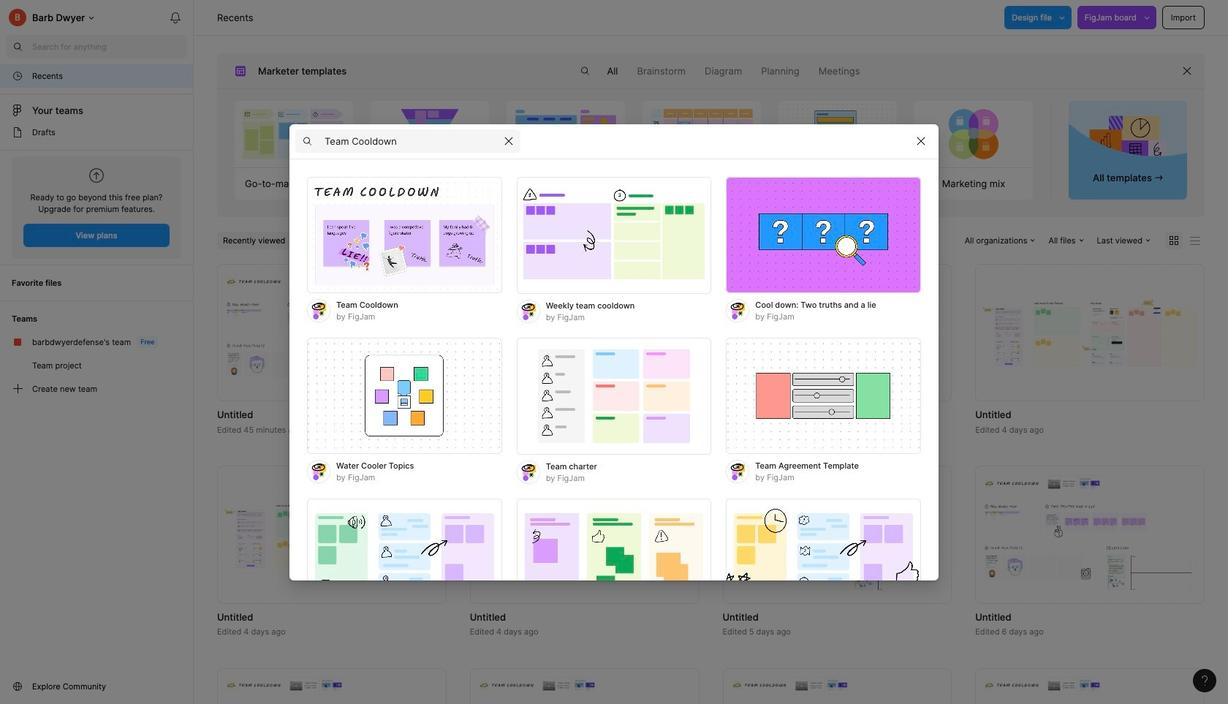 Task type: vqa. For each thing, say whether or not it's contained in the screenshot.
Marketing mix IMAGE
yes



Task type: locate. For each thing, give the bounding box(es) containing it.
Search templates text field
[[325, 132, 497, 150]]

competitor analysis image
[[507, 101, 625, 167]]

water cooler topics image
[[307, 338, 502, 455]]

search 32 image up recent 16 "icon"
[[6, 35, 29, 59]]

team stand up image
[[517, 498, 712, 616]]

social media planner image
[[643, 101, 761, 167]]

team agreement template image
[[727, 338, 922, 455]]

search 32 image
[[6, 35, 29, 59], [574, 59, 597, 83]]

search 32 image up competitor analysis image
[[574, 59, 597, 83]]

bell 32 image
[[164, 6, 187, 29]]

team charter image
[[517, 338, 712, 455]]

go-to-market (gtm) strategy image
[[235, 101, 353, 167]]

0 horizontal spatial search 32 image
[[6, 35, 29, 59]]

0 vertical spatial search 32 image
[[6, 35, 29, 59]]

community 16 image
[[12, 681, 23, 693]]

recent 16 image
[[12, 70, 23, 82]]

dialog
[[290, 124, 939, 704]]

file thumbnail image
[[225, 273, 439, 392], [477, 273, 692, 392], [730, 273, 945, 392], [983, 299, 1198, 366], [730, 475, 945, 594], [983, 475, 1198, 594], [225, 502, 439, 568], [477, 502, 692, 568], [225, 678, 439, 704], [477, 678, 692, 704], [730, 678, 945, 704], [983, 678, 1198, 704]]

1 horizontal spatial search 32 image
[[574, 59, 597, 83]]



Task type: describe. For each thing, give the bounding box(es) containing it.
team weekly image
[[307, 498, 502, 615]]

team cooldown image
[[307, 177, 502, 294]]

cool down: two truths and a lie image
[[727, 177, 922, 294]]

see all all templates image
[[1090, 115, 1167, 166]]

marketing mix image
[[915, 101, 1033, 167]]

Search for anything text field
[[32, 41, 187, 53]]

1 vertical spatial search 32 image
[[574, 59, 597, 83]]

creative brief template image
[[772, 101, 905, 167]]

team meeting agenda image
[[727, 498, 922, 615]]

weekly team cooldown image
[[517, 177, 712, 294]]

marketing funnel image
[[371, 101, 489, 167]]

page 16 image
[[12, 127, 23, 138]]



